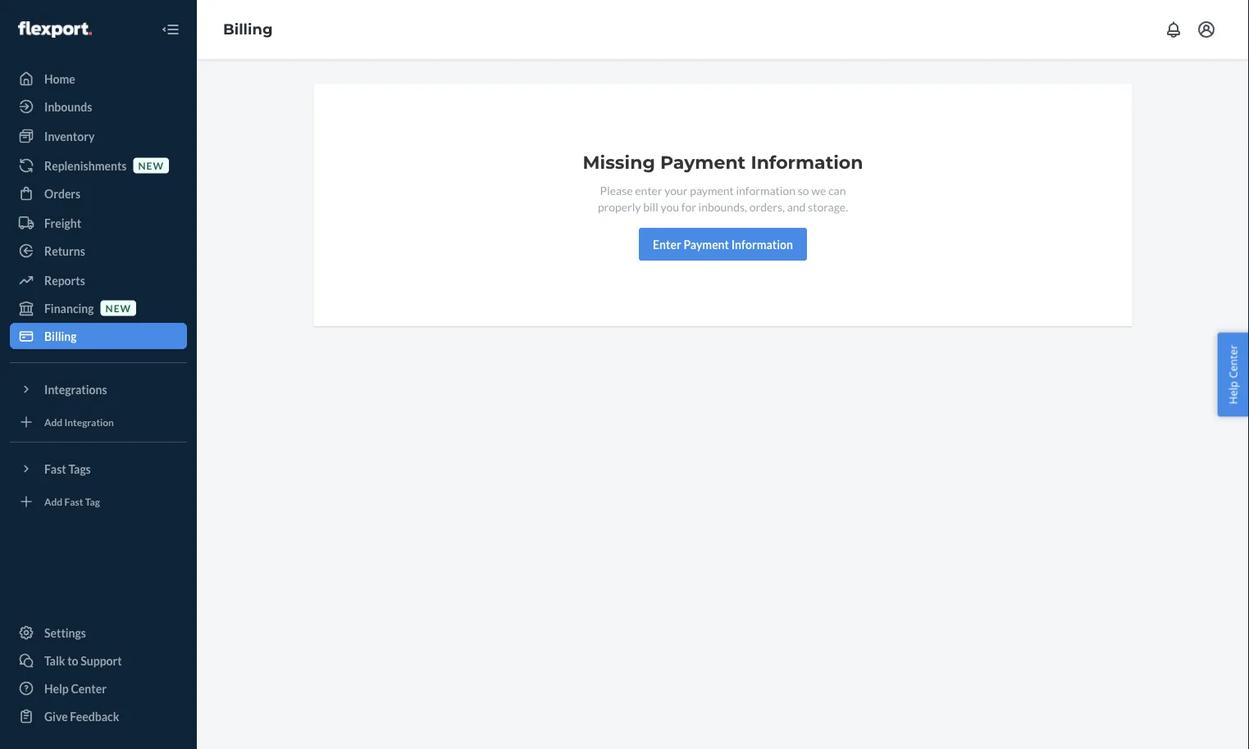 Task type: describe. For each thing, give the bounding box(es) containing it.
your
[[665, 183, 688, 197]]

0 horizontal spatial billing link
[[10, 323, 187, 349]]

talk
[[44, 654, 65, 668]]

add fast tag
[[44, 496, 100, 508]]

center inside button
[[1226, 345, 1241, 379]]

settings link
[[10, 620, 187, 646]]

so
[[798, 183, 809, 197]]

fast tags button
[[10, 456, 187, 482]]

help inside help center link
[[44, 682, 69, 696]]

reports link
[[10, 267, 187, 294]]

please enter your payment information so we can properly bill you for inbounds, orders, and storage.
[[598, 183, 848, 214]]

payment for missing
[[660, 151, 746, 174]]

freight link
[[10, 210, 187, 236]]

open account menu image
[[1197, 20, 1217, 39]]

storage.
[[808, 200, 848, 214]]

missing
[[583, 151, 655, 174]]

we
[[812, 183, 826, 197]]

inventory link
[[10, 123, 187, 149]]

1 horizontal spatial billing link
[[223, 20, 273, 38]]

inbounds,
[[699, 200, 747, 214]]

new for replenishments
[[138, 160, 164, 171]]

to
[[67, 654, 78, 668]]

tags
[[68, 462, 91, 476]]

orders link
[[10, 180, 187, 207]]

add fast tag link
[[10, 489, 187, 515]]

information
[[736, 183, 796, 197]]

integration
[[64, 416, 114, 428]]

inbounds
[[44, 100, 92, 114]]

help inside help center button
[[1226, 381, 1241, 405]]

information for missing payment information
[[751, 151, 863, 174]]

orders,
[[750, 200, 785, 214]]

integrations button
[[10, 377, 187, 403]]

close navigation image
[[161, 20, 180, 39]]

support
[[81, 654, 122, 668]]

help center inside button
[[1226, 345, 1241, 405]]

and
[[787, 200, 806, 214]]

add for add integration
[[44, 416, 63, 428]]

for
[[681, 200, 696, 214]]

1 vertical spatial help center
[[44, 682, 107, 696]]

information for enter payment information
[[732, 237, 793, 251]]

inventory
[[44, 129, 95, 143]]

new for financing
[[105, 302, 131, 314]]

returns
[[44, 244, 85, 258]]

give
[[44, 710, 68, 724]]

add integration
[[44, 416, 114, 428]]

enter payment information button
[[639, 228, 807, 261]]

orders
[[44, 187, 81, 201]]

fast inside dropdown button
[[44, 462, 66, 476]]



Task type: locate. For each thing, give the bounding box(es) containing it.
help
[[1226, 381, 1241, 405], [44, 682, 69, 696]]

financing
[[44, 301, 94, 315]]

talk to support button
[[10, 648, 187, 674]]

inbounds link
[[10, 94, 187, 120]]

1 horizontal spatial new
[[138, 160, 164, 171]]

billing link
[[223, 20, 273, 38], [10, 323, 187, 349]]

replenishments
[[44, 159, 127, 173]]

0 vertical spatial new
[[138, 160, 164, 171]]

new
[[138, 160, 164, 171], [105, 302, 131, 314]]

payment
[[660, 151, 746, 174], [684, 237, 729, 251]]

billing link right close navigation icon on the left top of the page
[[223, 20, 273, 38]]

billing down financing
[[44, 329, 77, 343]]

help center button
[[1218, 333, 1249, 417]]

talk to support
[[44, 654, 122, 668]]

information up so
[[751, 151, 863, 174]]

1 add from the top
[[44, 416, 63, 428]]

billing link down financing
[[10, 323, 187, 349]]

1 vertical spatial add
[[44, 496, 63, 508]]

1 vertical spatial information
[[732, 237, 793, 251]]

1 vertical spatial new
[[105, 302, 131, 314]]

you
[[661, 200, 679, 214]]

1 horizontal spatial help
[[1226, 381, 1241, 405]]

bill
[[643, 200, 659, 214]]

0 vertical spatial help center
[[1226, 345, 1241, 405]]

0 vertical spatial fast
[[44, 462, 66, 476]]

help center link
[[10, 676, 187, 702]]

give feedback
[[44, 710, 119, 724]]

add integration link
[[10, 409, 187, 436]]

add for add fast tag
[[44, 496, 63, 508]]

properly
[[598, 200, 641, 214]]

tag
[[85, 496, 100, 508]]

freight
[[44, 216, 81, 230]]

integrations
[[44, 383, 107, 397]]

payment inside button
[[684, 237, 729, 251]]

help center
[[1226, 345, 1241, 405], [44, 682, 107, 696]]

billing
[[223, 20, 273, 38], [44, 329, 77, 343]]

missing payment information
[[583, 151, 863, 174]]

fast left tag
[[64, 496, 83, 508]]

0 vertical spatial help
[[1226, 381, 1241, 405]]

center
[[1226, 345, 1241, 379], [71, 682, 107, 696]]

0 vertical spatial add
[[44, 416, 63, 428]]

1 vertical spatial billing
[[44, 329, 77, 343]]

enter
[[635, 183, 663, 197]]

1 vertical spatial help
[[44, 682, 69, 696]]

can
[[829, 183, 846, 197]]

fast tags
[[44, 462, 91, 476]]

payment for enter
[[684, 237, 729, 251]]

0 vertical spatial billing link
[[223, 20, 273, 38]]

1 vertical spatial payment
[[684, 237, 729, 251]]

give feedback button
[[10, 704, 187, 730]]

2 add from the top
[[44, 496, 63, 508]]

1 vertical spatial billing link
[[10, 323, 187, 349]]

feedback
[[70, 710, 119, 724]]

1 horizontal spatial billing
[[223, 20, 273, 38]]

new up orders "link"
[[138, 160, 164, 171]]

billing right close navigation icon on the left top of the page
[[223, 20, 273, 38]]

home link
[[10, 66, 187, 92]]

add left integration
[[44, 416, 63, 428]]

add down fast tags
[[44, 496, 63, 508]]

0 vertical spatial payment
[[660, 151, 746, 174]]

0 vertical spatial center
[[1226, 345, 1241, 379]]

flexport logo image
[[18, 21, 92, 38]]

fast
[[44, 462, 66, 476], [64, 496, 83, 508]]

information inside button
[[732, 237, 793, 251]]

returns link
[[10, 238, 187, 264]]

settings
[[44, 626, 86, 640]]

fast left the tags
[[44, 462, 66, 476]]

0 horizontal spatial center
[[71, 682, 107, 696]]

enter
[[653, 237, 681, 251]]

open notifications image
[[1164, 20, 1184, 39]]

please
[[600, 183, 633, 197]]

0 horizontal spatial new
[[105, 302, 131, 314]]

0 horizontal spatial help center
[[44, 682, 107, 696]]

0 vertical spatial billing
[[223, 20, 273, 38]]

0 vertical spatial information
[[751, 151, 863, 174]]

1 horizontal spatial center
[[1226, 345, 1241, 379]]

1 vertical spatial fast
[[64, 496, 83, 508]]

new down reports "link"
[[105, 302, 131, 314]]

payment right "enter"
[[684, 237, 729, 251]]

add
[[44, 416, 63, 428], [44, 496, 63, 508]]

1 vertical spatial center
[[71, 682, 107, 696]]

0 horizontal spatial help
[[44, 682, 69, 696]]

home
[[44, 72, 75, 86]]

enter payment information
[[653, 237, 793, 251]]

payment up payment at the right top of page
[[660, 151, 746, 174]]

reports
[[44, 274, 85, 288]]

information
[[751, 151, 863, 174], [732, 237, 793, 251]]

0 horizontal spatial billing
[[44, 329, 77, 343]]

information down orders,
[[732, 237, 793, 251]]

1 horizontal spatial help center
[[1226, 345, 1241, 405]]

payment
[[690, 183, 734, 197]]

add inside "link"
[[44, 416, 63, 428]]



Task type: vqa. For each thing, say whether or not it's contained in the screenshot.
Search and add products's 'Search'
no



